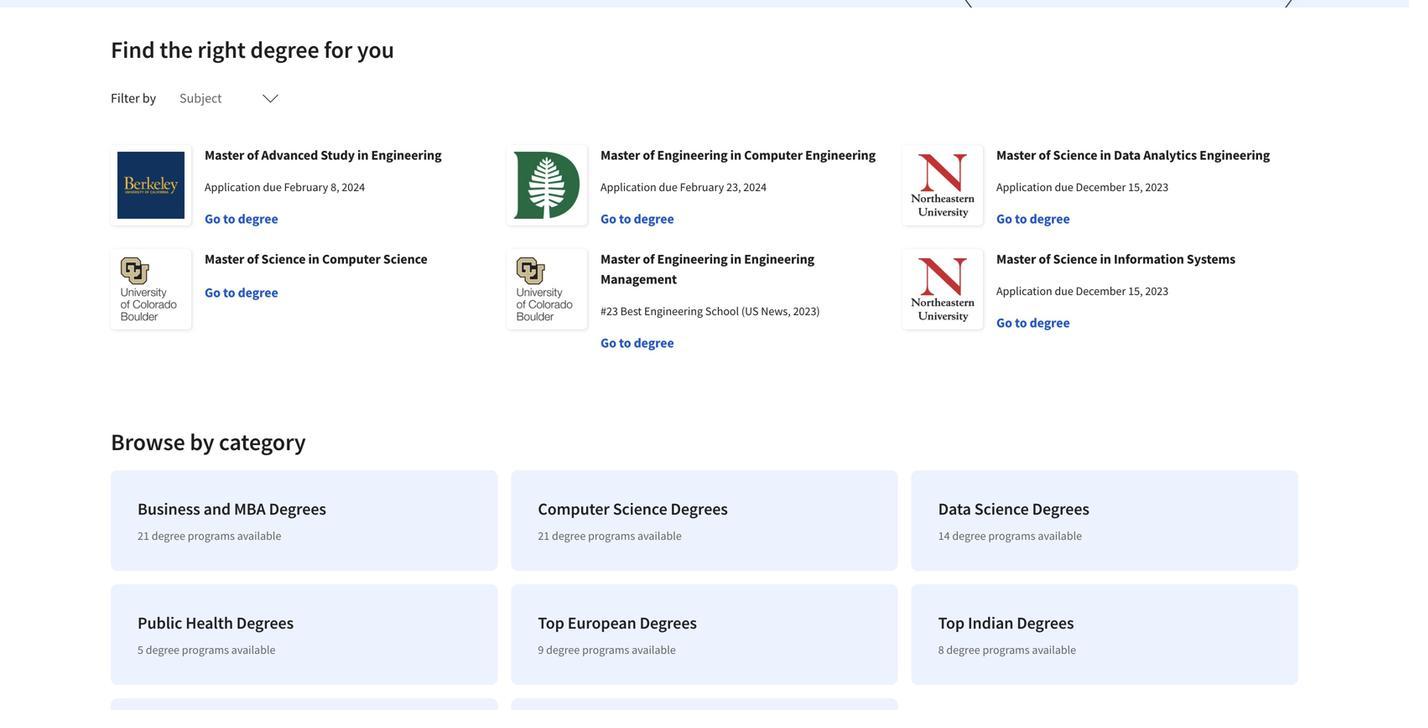 Task type: vqa. For each thing, say whether or not it's contained in the screenshot.
#23 Best Engineering School (US News, 2023)'s University of Colorado Boulder Image
yes



Task type: locate. For each thing, give the bounding box(es) containing it.
top
[[538, 613, 565, 634], [939, 613, 965, 634]]

february
[[284, 180, 328, 195], [680, 180, 725, 195]]

due for computer
[[659, 180, 678, 195]]

available down top european degrees at left
[[632, 643, 676, 658]]

programs down computer science degrees
[[588, 529, 636, 544]]

health
[[186, 613, 233, 634]]

1 horizontal spatial computer
[[538, 499, 610, 520]]

1 horizontal spatial top
[[939, 613, 965, 634]]

0 horizontal spatial university of colorado boulder image
[[111, 249, 191, 330]]

due down the advanced
[[263, 180, 282, 195]]

subject
[[180, 90, 222, 107]]

in left information
[[1101, 251, 1112, 268]]

university of colorado boulder image
[[111, 249, 191, 330], [507, 249, 587, 330]]

15,
[[1129, 180, 1144, 195], [1129, 284, 1144, 299]]

2 vertical spatial computer
[[538, 499, 610, 520]]

master of advanced study in engineering
[[205, 147, 442, 164]]

1 february from the left
[[284, 180, 328, 195]]

2 december from the top
[[1076, 284, 1127, 299]]

1 vertical spatial application due december 15, 2023
[[997, 284, 1169, 299]]

to
[[223, 211, 235, 227], [619, 211, 632, 227], [1016, 211, 1028, 227], [223, 285, 235, 301], [1016, 315, 1028, 332], [619, 335, 632, 352]]

go to degree for master of advanced study in engineering
[[205, 211, 278, 227]]

filter by
[[111, 90, 156, 107]]

application due february 23, 2024
[[601, 180, 767, 195]]

mba
[[234, 499, 266, 520]]

1 21 from the left
[[138, 529, 149, 544]]

1 2023 from the top
[[1146, 180, 1169, 195]]

by right filter
[[143, 90, 156, 107]]

1 vertical spatial 2023
[[1146, 284, 1169, 299]]

december
[[1076, 180, 1127, 195], [1076, 284, 1127, 299]]

master of science in data analytics engineering
[[997, 147, 1271, 164]]

8 degree programs available
[[939, 643, 1077, 658]]

european
[[568, 613, 637, 634]]

2023 down analytics
[[1146, 180, 1169, 195]]

2023 down information
[[1146, 284, 1169, 299]]

1 vertical spatial northeastern university image
[[903, 249, 984, 330]]

application due december 15, 2023 down master of science in data analytics engineering
[[997, 180, 1169, 195]]

1 2024 from the left
[[342, 180, 365, 195]]

indian
[[969, 613, 1014, 634]]

14
[[939, 529, 951, 544]]

programs down 'top indian degrees'
[[983, 643, 1030, 658]]

go for master of advanced study in engineering
[[205, 211, 221, 227]]

application for master of science in information systems
[[997, 284, 1053, 299]]

available down mba
[[237, 529, 282, 544]]

go for master of engineering in computer engineering
[[601, 211, 617, 227]]

0 horizontal spatial february
[[284, 180, 328, 195]]

degrees for top european degrees
[[640, 613, 697, 634]]

0 horizontal spatial by
[[143, 90, 156, 107]]

0 vertical spatial application due december 15, 2023
[[997, 180, 1169, 195]]

application
[[205, 180, 261, 195], [601, 180, 657, 195], [997, 180, 1053, 195], [997, 284, 1053, 299]]

data up 14
[[939, 499, 972, 520]]

1 horizontal spatial 2024
[[744, 180, 767, 195]]

application for master of science in data analytics engineering
[[997, 180, 1053, 195]]

21 degree programs available down 'and'
[[138, 529, 282, 544]]

0 horizontal spatial 2024
[[342, 180, 365, 195]]

programs for data science degrees
[[989, 529, 1036, 544]]

14 degree programs available
[[939, 529, 1083, 544]]

0 vertical spatial northeastern university image
[[903, 145, 984, 226]]

1 northeastern university image from the top
[[903, 145, 984, 226]]

programs for top european degrees
[[583, 643, 630, 658]]

0 horizontal spatial computer
[[322, 251, 381, 268]]

available down data science degrees
[[1039, 529, 1083, 544]]

1 vertical spatial data
[[939, 499, 972, 520]]

news,
[[761, 304, 791, 319]]

0 horizontal spatial data
[[939, 499, 972, 520]]

computer
[[745, 147, 803, 164], [322, 251, 381, 268], [538, 499, 610, 520]]

available for computer science degrees
[[638, 529, 682, 544]]

programs down health
[[182, 643, 229, 658]]

top for top indian degrees
[[939, 613, 965, 634]]

available for public health degrees
[[231, 643, 276, 658]]

master for master of engineering in computer engineering
[[601, 147, 641, 164]]

due
[[263, 180, 282, 195], [659, 180, 678, 195], [1055, 180, 1074, 195], [1055, 284, 1074, 299]]

computer science degrees
[[538, 499, 728, 520]]

master
[[205, 147, 244, 164], [601, 147, 641, 164], [997, 147, 1037, 164], [205, 251, 244, 268], [601, 251, 641, 268], [997, 251, 1037, 268]]

engineering
[[371, 147, 442, 164], [658, 147, 728, 164], [806, 147, 876, 164], [1200, 147, 1271, 164], [658, 251, 728, 268], [745, 251, 815, 268], [645, 304, 703, 319]]

the
[[160, 35, 193, 64]]

master inside master of engineering in engineering management
[[601, 251, 641, 268]]

0 horizontal spatial 21
[[138, 529, 149, 544]]

degrees for top indian degrees
[[1017, 613, 1075, 634]]

15, down master of science in data analytics engineering
[[1129, 180, 1144, 195]]

master for master of engineering in engineering management
[[601, 251, 641, 268]]

in down application due february 8, 2024
[[308, 251, 320, 268]]

data inside "list"
[[939, 499, 972, 520]]

application due february 8, 2024
[[205, 180, 365, 195]]

december for data
[[1076, 180, 1127, 195]]

2 horizontal spatial computer
[[745, 147, 803, 164]]

by
[[143, 90, 156, 107], [190, 428, 214, 457]]

browse by category
[[111, 428, 306, 457]]

available
[[237, 529, 282, 544], [638, 529, 682, 544], [1039, 529, 1083, 544], [231, 643, 276, 658], [632, 643, 676, 658], [1033, 643, 1077, 658]]

1 december from the top
[[1076, 180, 1127, 195]]

0 vertical spatial 15,
[[1129, 180, 1144, 195]]

2 top from the left
[[939, 613, 965, 634]]

1 application due december 15, 2023 from the top
[[997, 180, 1169, 195]]

degrees
[[269, 499, 326, 520], [671, 499, 728, 520], [1033, 499, 1090, 520], [237, 613, 294, 634], [640, 613, 697, 634], [1017, 613, 1075, 634]]

programs for public health degrees
[[182, 643, 229, 658]]

in
[[358, 147, 369, 164], [731, 147, 742, 164], [1101, 147, 1112, 164], [308, 251, 320, 268], [731, 251, 742, 268], [1101, 251, 1112, 268]]

21 degree programs available down computer science degrees
[[538, 529, 682, 544]]

15, for data
[[1129, 180, 1144, 195]]

2 21 degree programs available from the left
[[538, 529, 682, 544]]

top up 9
[[538, 613, 565, 634]]

in for master of science in data analytics engineering
[[1101, 147, 1112, 164]]

due left 23,
[[659, 180, 678, 195]]

programs down 'and'
[[188, 529, 235, 544]]

right
[[197, 35, 246, 64]]

programs
[[188, 529, 235, 544], [588, 529, 636, 544], [989, 529, 1036, 544], [182, 643, 229, 658], [583, 643, 630, 658], [983, 643, 1030, 658]]

1 horizontal spatial february
[[680, 180, 725, 195]]

to for master of science in data analytics engineering
[[1016, 211, 1028, 227]]

in left analytics
[[1101, 147, 1112, 164]]

in up "school"
[[731, 251, 742, 268]]

degree
[[250, 35, 319, 64], [238, 211, 278, 227], [634, 211, 674, 227], [1030, 211, 1071, 227], [238, 285, 278, 301], [1030, 315, 1071, 332], [634, 335, 674, 352], [152, 529, 185, 544], [552, 529, 586, 544], [953, 529, 987, 544], [146, 643, 180, 658], [546, 643, 580, 658], [947, 643, 981, 658]]

university of colorado boulder image for #23 best engineering school (us news, 2023)
[[507, 249, 587, 330]]

0 horizontal spatial 21 degree programs available
[[138, 529, 282, 544]]

browse
[[111, 428, 185, 457]]

0 vertical spatial december
[[1076, 180, 1127, 195]]

1 vertical spatial 15,
[[1129, 284, 1144, 299]]

2 university of colorado boulder image from the left
[[507, 249, 587, 330]]

0 horizontal spatial top
[[538, 613, 565, 634]]

programs down data science degrees
[[989, 529, 1036, 544]]

application for master of advanced study in engineering
[[205, 180, 261, 195]]

find
[[111, 35, 155, 64]]

1 21 degree programs available from the left
[[138, 529, 282, 544]]

december down master of science in data analytics engineering
[[1076, 180, 1127, 195]]

programs for business and mba degrees
[[188, 529, 235, 544]]

1 vertical spatial computer
[[322, 251, 381, 268]]

application due december 15, 2023
[[997, 180, 1169, 195], [997, 284, 1169, 299]]

top european degrees
[[538, 613, 697, 634]]

in for master of engineering in engineering management
[[731, 251, 742, 268]]

northeastern university image for master of science in information systems
[[903, 249, 984, 330]]

available for data science degrees
[[1039, 529, 1083, 544]]

in inside master of engineering in engineering management
[[731, 251, 742, 268]]

by right the browse
[[190, 428, 214, 457]]

0 vertical spatial computer
[[745, 147, 803, 164]]

go for master of science in data analytics engineering
[[997, 211, 1013, 227]]

2 northeastern university image from the top
[[903, 249, 984, 330]]

application due december 15, 2023 for data
[[997, 180, 1169, 195]]

to for master of advanced study in engineering
[[223, 211, 235, 227]]

filter
[[111, 90, 140, 107]]

15, down information
[[1129, 284, 1144, 299]]

february for advanced
[[284, 180, 328, 195]]

2023 for data
[[1146, 180, 1169, 195]]

2 2023 from the top
[[1146, 284, 1169, 299]]

0 vertical spatial 2023
[[1146, 180, 1169, 195]]

2023
[[1146, 180, 1169, 195], [1146, 284, 1169, 299]]

go to degree
[[205, 211, 278, 227], [601, 211, 674, 227], [997, 211, 1071, 227], [205, 285, 278, 301], [997, 315, 1071, 332], [601, 335, 674, 352]]

data
[[1115, 147, 1142, 164], [939, 499, 972, 520]]

2024 right 8, in the top of the page
[[342, 180, 365, 195]]

available for top indian degrees
[[1033, 643, 1077, 658]]

list
[[104, 464, 1306, 711]]

of for master of engineering in engineering management
[[643, 251, 655, 268]]

of inside master of engineering in engineering management
[[643, 251, 655, 268]]

21 degree programs available for science
[[538, 529, 682, 544]]

1 15, from the top
[[1129, 180, 1144, 195]]

computer for science
[[322, 251, 381, 268]]

of for master of advanced study in engineering
[[247, 147, 259, 164]]

management
[[601, 271, 677, 288]]

2 application due december 15, 2023 from the top
[[997, 284, 1169, 299]]

21 degree programs available for and
[[138, 529, 282, 544]]

information
[[1115, 251, 1185, 268]]

1 horizontal spatial data
[[1115, 147, 1142, 164]]

2 15, from the top
[[1129, 284, 1144, 299]]

due for information
[[1055, 284, 1074, 299]]

21 degree programs available
[[138, 529, 282, 544], [538, 529, 682, 544]]

study
[[321, 147, 355, 164]]

available down 'top indian degrees'
[[1033, 643, 1077, 658]]

dartmouth college image
[[507, 145, 587, 226]]

of
[[247, 147, 259, 164], [643, 147, 655, 164], [1039, 147, 1051, 164], [247, 251, 259, 268], [643, 251, 655, 268], [1039, 251, 1051, 268]]

8
[[939, 643, 945, 658]]

master of science in computer science
[[205, 251, 428, 268]]

application due december 15, 2023 down master of science in information systems
[[997, 284, 1169, 299]]

university of california, berkeley image
[[111, 145, 191, 226]]

1 top from the left
[[538, 613, 565, 634]]

2024 right 23,
[[744, 180, 767, 195]]

due down master of science in data analytics engineering
[[1055, 180, 1074, 195]]

top for top european degrees
[[538, 613, 565, 634]]

1 horizontal spatial university of colorado boulder image
[[507, 249, 587, 330]]

1 vertical spatial by
[[190, 428, 214, 457]]

0 vertical spatial by
[[143, 90, 156, 107]]

available down public health degrees
[[231, 643, 276, 658]]

to for master of engineering in engineering management
[[619, 335, 632, 352]]

1 vertical spatial december
[[1076, 284, 1127, 299]]

1 horizontal spatial 21 degree programs available
[[538, 529, 682, 544]]

9
[[538, 643, 544, 658]]

february left 23,
[[680, 180, 725, 195]]

0 vertical spatial data
[[1115, 147, 1142, 164]]

1 horizontal spatial by
[[190, 428, 214, 457]]

(us
[[742, 304, 759, 319]]

2 2024 from the left
[[744, 180, 767, 195]]

programs down european
[[583, 643, 630, 658]]

due down master of science in information systems
[[1055, 284, 1074, 299]]

degrees for data science degrees
[[1033, 499, 1090, 520]]

go
[[205, 211, 221, 227], [601, 211, 617, 227], [997, 211, 1013, 227], [205, 285, 221, 301], [997, 315, 1013, 332], [601, 335, 617, 352]]

data left analytics
[[1115, 147, 1142, 164]]

2024
[[342, 180, 365, 195], [744, 180, 767, 195]]

21 for business
[[138, 529, 149, 544]]

2 21 from the left
[[538, 529, 550, 544]]

february left 8, in the top of the page
[[284, 180, 328, 195]]

available down computer science degrees
[[638, 529, 682, 544]]

in up 23,
[[731, 147, 742, 164]]

science
[[1054, 147, 1098, 164], [261, 251, 306, 268], [383, 251, 428, 268], [1054, 251, 1098, 268], [613, 499, 668, 520], [975, 499, 1030, 520]]

2023)
[[794, 304, 821, 319]]

1 horizontal spatial 21
[[538, 529, 550, 544]]

top up 8
[[939, 613, 965, 634]]

go to degree for master of engineering in computer engineering
[[601, 211, 674, 227]]

northeastern university image
[[903, 145, 984, 226], [903, 249, 984, 330]]

december down master of science in information systems
[[1076, 284, 1127, 299]]

1 university of colorado boulder image from the left
[[111, 249, 191, 330]]

2 february from the left
[[680, 180, 725, 195]]

21
[[138, 529, 149, 544], [538, 529, 550, 544]]



Task type: describe. For each thing, give the bounding box(es) containing it.
systems
[[1187, 251, 1236, 268]]

analytics
[[1144, 147, 1198, 164]]

public health degrees
[[138, 613, 294, 634]]

programs for computer science degrees
[[588, 529, 636, 544]]

go for master of science in information systems
[[997, 315, 1013, 332]]

for
[[324, 35, 353, 64]]

#23
[[601, 304, 618, 319]]

go to degree for master of engineering in engineering management
[[601, 335, 674, 352]]

master for master of science in data analytics engineering
[[997, 147, 1037, 164]]

master of science in information systems
[[997, 251, 1236, 268]]

go to degree for master of science in data analytics engineering
[[997, 211, 1071, 227]]

february for engineering
[[680, 180, 725, 195]]

go for master of engineering in engineering management
[[601, 335, 617, 352]]

programs for top indian degrees
[[983, 643, 1030, 658]]

business
[[138, 499, 200, 520]]

by for filter
[[143, 90, 156, 107]]

degrees for computer science degrees
[[671, 499, 728, 520]]

due for data
[[1055, 180, 1074, 195]]

available for business and mba degrees
[[237, 529, 282, 544]]

and
[[204, 499, 231, 520]]

of for master of science in data analytics engineering
[[1039, 147, 1051, 164]]

computer for engineering
[[745, 147, 803, 164]]

in right study
[[358, 147, 369, 164]]

of for master of science in information systems
[[1039, 251, 1051, 268]]

of for master of science in computer science
[[247, 251, 259, 268]]

available for top european degrees
[[632, 643, 676, 658]]

of for master of engineering in computer engineering
[[643, 147, 655, 164]]

in for master of engineering in computer engineering
[[731, 147, 742, 164]]

category
[[219, 428, 306, 457]]

master for master of science in information systems
[[997, 251, 1037, 268]]

by for browse
[[190, 428, 214, 457]]

top indian degrees
[[939, 613, 1075, 634]]

advanced
[[261, 147, 318, 164]]

9 degree programs available
[[538, 643, 676, 658]]

northeastern university image for master of science in data analytics engineering
[[903, 145, 984, 226]]

business and mba degrees
[[138, 499, 326, 520]]

21 for computer
[[538, 529, 550, 544]]

5 degree programs available
[[138, 643, 276, 658]]

2023 for information
[[1146, 284, 1169, 299]]

list containing business and mba degrees
[[104, 464, 1306, 711]]

you
[[357, 35, 395, 64]]

master for master of science in computer science
[[205, 251, 244, 268]]

in for master of science in information systems
[[1101, 251, 1112, 268]]

subject button
[[170, 78, 289, 118]]

university of colorado boulder image for go to degree
[[111, 249, 191, 330]]

15, for information
[[1129, 284, 1144, 299]]

master of engineering in engineering management
[[601, 251, 815, 288]]

2024 for computer
[[744, 180, 767, 195]]

data science degrees
[[939, 499, 1090, 520]]

5
[[138, 643, 143, 658]]

#23 best engineering school (us news, 2023)
[[601, 304, 821, 319]]

8,
[[331, 180, 340, 195]]

to for master of science in information systems
[[1016, 315, 1028, 332]]

application for master of engineering in computer engineering
[[601, 180, 657, 195]]

due for in
[[263, 180, 282, 195]]

find the right degree for you
[[111, 35, 395, 64]]

go to degree for master of science in information systems
[[997, 315, 1071, 332]]

master for master of advanced study in engineering
[[205, 147, 244, 164]]

to for master of engineering in computer engineering
[[619, 211, 632, 227]]

degrees for public health degrees
[[237, 613, 294, 634]]

december for information
[[1076, 284, 1127, 299]]

public
[[138, 613, 182, 634]]

2024 for in
[[342, 180, 365, 195]]

computer inside "list"
[[538, 499, 610, 520]]

in for master of science in computer science
[[308, 251, 320, 268]]

23,
[[727, 180, 742, 195]]

master of engineering in computer engineering
[[601, 147, 876, 164]]

application due december 15, 2023 for information
[[997, 284, 1169, 299]]

school
[[706, 304, 739, 319]]

best
[[621, 304, 642, 319]]



